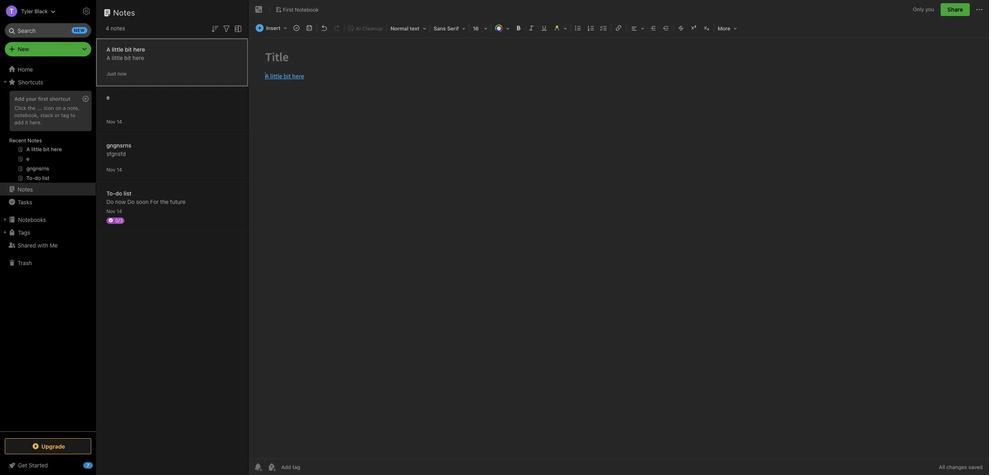 Task type: vqa. For each thing, say whether or not it's contained in the screenshot.
WHAT'S NEW field
no



Task type: describe. For each thing, give the bounding box(es) containing it.
numbered list image
[[586, 22, 597, 34]]

0/3
[[115, 218, 123, 224]]

Account field
[[0, 3, 56, 19]]

2 little from the top
[[112, 54, 123, 61]]

shortcuts
[[18, 79, 43, 85]]

trash
[[18, 260, 32, 266]]

7
[[87, 463, 89, 468]]

get started
[[18, 462, 48, 469]]

upgrade
[[41, 443, 65, 450]]

it
[[25, 119, 28, 126]]

new search field
[[10, 23, 87, 38]]

soon
[[136, 198, 149, 205]]

2 do from the left
[[127, 198, 135, 205]]

list
[[124, 190, 132, 197]]

icon
[[44, 105, 54, 111]]

note window element
[[249, 0, 989, 476]]

add
[[14, 96, 24, 102]]

notes
[[111, 25, 125, 32]]

2 a little bit here from the top
[[106, 54, 144, 61]]

click
[[14, 105, 26, 111]]

first
[[38, 96, 48, 102]]

do
[[115, 190, 122, 197]]

Font family field
[[431, 22, 468, 34]]

14 for e
[[117, 119, 122, 125]]

me
[[50, 242, 58, 249]]

3 nov from the top
[[106, 208, 115, 214]]

tags
[[18, 229, 30, 236]]

14 for gngnsrns
[[117, 167, 122, 173]]

shortcut
[[49, 96, 71, 102]]

stack
[[40, 112, 53, 118]]

shared with me link
[[0, 239, 96, 252]]

Alignment field
[[627, 22, 647, 34]]

only
[[913, 6, 924, 13]]

you
[[926, 6, 935, 13]]

View options field
[[231, 23, 243, 34]]

recent
[[9, 137, 26, 144]]

1 a from the top
[[106, 46, 110, 53]]

insert
[[266, 25, 281, 31]]

share
[[948, 6, 963, 13]]

expand notebooks image
[[2, 217, 8, 223]]

to-
[[106, 190, 115, 197]]

first notebook button
[[273, 4, 322, 15]]

home link
[[0, 63, 96, 76]]

expand tags image
[[2, 229, 8, 236]]

click the ...
[[14, 105, 42, 111]]

0 vertical spatial here
[[133, 46, 145, 53]]

sfgnsfd
[[106, 150, 126, 157]]

notebooks link
[[0, 213, 96, 226]]

on
[[55, 105, 61, 111]]

calendar event image
[[304, 22, 315, 34]]

with
[[37, 242, 48, 249]]

group containing add your first shortcut
[[0, 88, 96, 186]]

gngnsrns sfgnsfd
[[106, 142, 131, 157]]

Sort options field
[[210, 23, 220, 34]]

first
[[283, 6, 294, 13]]

sans
[[434, 25, 446, 32]]

0 vertical spatial bit
[[125, 46, 132, 53]]

text
[[410, 25, 420, 32]]

for
[[150, 198, 159, 205]]

all
[[939, 464, 945, 471]]

Font size field
[[470, 22, 490, 34]]

16
[[473, 25, 479, 32]]

1 do from the left
[[106, 198, 114, 205]]

the inside to-do list do now do soon for the future
[[160, 198, 169, 205]]

here.
[[30, 119, 42, 126]]

nov for gngnsrns
[[106, 167, 115, 173]]

add filters image
[[222, 24, 231, 34]]

3 nov 14 from the top
[[106, 208, 122, 214]]

task image
[[291, 22, 302, 34]]

nov for e
[[106, 119, 115, 125]]

shared with me
[[18, 242, 58, 249]]

just now
[[106, 71, 127, 77]]

future
[[170, 198, 186, 205]]

4
[[106, 25, 109, 32]]

add
[[14, 119, 24, 126]]

superscript image
[[688, 22, 700, 34]]

shortcuts button
[[0, 76, 96, 88]]

your
[[26, 96, 37, 102]]

tyler black
[[21, 8, 48, 14]]

tree containing home
[[0, 63, 96, 432]]

Heading level field
[[388, 22, 429, 34]]

notes link
[[0, 183, 96, 196]]

settings image
[[82, 6, 91, 16]]

note,
[[67, 105, 80, 111]]

normal
[[391, 25, 409, 32]]

serif
[[447, 25, 459, 32]]

notebook
[[295, 6, 319, 13]]

1 vertical spatial bit
[[124, 54, 131, 61]]

new button
[[5, 42, 91, 56]]



Task type: locate. For each thing, give the bounding box(es) containing it.
share button
[[941, 3, 970, 16]]

just
[[106, 71, 116, 77]]

the right 'for'
[[160, 198, 169, 205]]

1 vertical spatial nov 14
[[106, 167, 122, 173]]

to-do list do now do soon for the future
[[106, 190, 186, 205]]

1 14 from the top
[[117, 119, 122, 125]]

1 vertical spatial notes
[[28, 137, 42, 144]]

14
[[117, 119, 122, 125], [117, 167, 122, 173], [117, 208, 122, 214]]

1 a little bit here from the top
[[106, 46, 145, 53]]

first notebook
[[283, 6, 319, 13]]

nov 14 for gngnsrns
[[106, 167, 122, 173]]

now right just
[[117, 71, 127, 77]]

new
[[18, 46, 29, 52]]

4 notes
[[106, 25, 125, 32]]

Highlight field
[[551, 22, 570, 34]]

add your first shortcut
[[14, 96, 71, 102]]

or
[[55, 112, 60, 118]]

1 vertical spatial the
[[160, 198, 169, 205]]

here
[[133, 46, 145, 53], [133, 54, 144, 61]]

black
[[35, 8, 48, 14]]

notes up tasks
[[18, 186, 33, 193]]

...
[[37, 105, 42, 111]]

outdent image
[[661, 22, 672, 34]]

now down 'do' on the top of the page
[[115, 198, 126, 205]]

nov up 0/3
[[106, 208, 115, 214]]

nov 14 up the gngnsrns
[[106, 119, 122, 125]]

2 14 from the top
[[117, 167, 122, 173]]

1 vertical spatial now
[[115, 198, 126, 205]]

indent image
[[648, 22, 659, 34]]

now inside to-do list do now do soon for the future
[[115, 198, 126, 205]]

bit down notes
[[125, 46, 132, 53]]

do
[[106, 198, 114, 205], [127, 198, 135, 205]]

14 up the gngnsrns
[[117, 119, 122, 125]]

more
[[718, 25, 731, 32]]

Add tag field
[[281, 464, 341, 471]]

1 vertical spatial little
[[112, 54, 123, 61]]

a up just
[[106, 54, 110, 61]]

checklist image
[[598, 22, 610, 34]]

a little bit here
[[106, 46, 145, 53], [106, 54, 144, 61]]

undo image
[[319, 22, 330, 34]]

subscript image
[[701, 22, 712, 34]]

expand note image
[[254, 5, 264, 14]]

tag
[[61, 112, 69, 118]]

started
[[29, 462, 48, 469]]

normal text
[[391, 25, 420, 32]]

add a reminder image
[[253, 463, 263, 472]]

2 vertical spatial nov
[[106, 208, 115, 214]]

Add filters field
[[222, 23, 231, 34]]

underline image
[[539, 22, 550, 34]]

0 vertical spatial 14
[[117, 119, 122, 125]]

a little bit here up just now at the top of the page
[[106, 54, 144, 61]]

now
[[117, 71, 127, 77], [115, 198, 126, 205]]

nov 14 for e
[[106, 119, 122, 125]]

0 vertical spatial notes
[[113, 8, 135, 17]]

saved
[[969, 464, 983, 471]]

More field
[[715, 22, 740, 34]]

0 vertical spatial a little bit here
[[106, 46, 145, 53]]

nov down e at left top
[[106, 119, 115, 125]]

notes right "recent"
[[28, 137, 42, 144]]

strikethrough image
[[676, 22, 687, 34]]

Note Editor text field
[[249, 38, 989, 459]]

Help and Learning task checklist field
[[0, 460, 96, 472]]

1 horizontal spatial the
[[160, 198, 169, 205]]

bulleted list image
[[573, 22, 584, 34]]

home
[[18, 66, 33, 73]]

1 nov from the top
[[106, 119, 115, 125]]

icon on a note, notebook, stack or tag to add it here.
[[14, 105, 80, 126]]

a little bit here down notes
[[106, 46, 145, 53]]

1 vertical spatial a
[[106, 54, 110, 61]]

gngnsrns
[[106, 142, 131, 149]]

notes up notes
[[113, 8, 135, 17]]

More actions field
[[975, 3, 985, 16]]

more actions image
[[975, 5, 985, 14]]

group
[[0, 88, 96, 186]]

bit
[[125, 46, 132, 53], [124, 54, 131, 61]]

Search text field
[[10, 23, 86, 38]]

notes inside "group"
[[28, 137, 42, 144]]

nov 14 up 0/3
[[106, 208, 122, 214]]

tasks button
[[0, 196, 96, 209]]

1 vertical spatial here
[[133, 54, 144, 61]]

changes
[[947, 464, 967, 471]]

e
[[106, 94, 110, 101]]

0 vertical spatial the
[[28, 105, 36, 111]]

bit up just now at the top of the page
[[124, 54, 131, 61]]

all changes saved
[[939, 464, 983, 471]]

to
[[70, 112, 75, 118]]

the left ...
[[28, 105, 36, 111]]

nov down sfgnsfd
[[106, 167, 115, 173]]

1 little from the top
[[112, 46, 123, 53]]

0 vertical spatial nov 14
[[106, 119, 122, 125]]

0 vertical spatial a
[[106, 46, 110, 53]]

little up just now at the top of the page
[[112, 54, 123, 61]]

insert link image
[[613, 22, 624, 34]]

0 vertical spatial nov
[[106, 119, 115, 125]]

Font color field
[[492, 22, 512, 34]]

0 horizontal spatial do
[[106, 198, 114, 205]]

2 a from the top
[[106, 54, 110, 61]]

3 14 from the top
[[117, 208, 122, 214]]

1 vertical spatial nov
[[106, 167, 115, 173]]

notebooks
[[18, 216, 46, 223]]

nov 14 down sfgnsfd
[[106, 167, 122, 173]]

do down list
[[127, 198, 135, 205]]

tasks
[[18, 199, 32, 206]]

0 horizontal spatial the
[[28, 105, 36, 111]]

2 vertical spatial 14
[[117, 208, 122, 214]]

2 nov 14 from the top
[[106, 167, 122, 173]]

a
[[63, 105, 66, 111]]

notes
[[113, 8, 135, 17], [28, 137, 42, 144], [18, 186, 33, 193]]

1 vertical spatial a little bit here
[[106, 54, 144, 61]]

2 vertical spatial notes
[[18, 186, 33, 193]]

sans serif
[[434, 25, 459, 32]]

tags button
[[0, 226, 96, 239]]

little down notes
[[112, 46, 123, 53]]

upgrade button
[[5, 439, 91, 455]]

click to collapse image
[[93, 461, 99, 470]]

1 horizontal spatial do
[[127, 198, 135, 205]]

recent notes
[[9, 137, 42, 144]]

notebook,
[[14, 112, 39, 118]]

0 vertical spatial little
[[112, 46, 123, 53]]

a
[[106, 46, 110, 53], [106, 54, 110, 61]]

little
[[112, 46, 123, 53], [112, 54, 123, 61]]

get
[[18, 462, 27, 469]]

2 vertical spatial nov 14
[[106, 208, 122, 214]]

the
[[28, 105, 36, 111], [160, 198, 169, 205]]

shared
[[18, 242, 36, 249]]

1 nov 14 from the top
[[106, 119, 122, 125]]

a down 4
[[106, 46, 110, 53]]

do down to-
[[106, 198, 114, 205]]

tree
[[0, 63, 96, 432]]

italic image
[[526, 22, 537, 34]]

nov 14
[[106, 119, 122, 125], [106, 167, 122, 173], [106, 208, 122, 214]]

only you
[[913, 6, 935, 13]]

bold image
[[513, 22, 524, 34]]

the inside "group"
[[28, 105, 36, 111]]

nov
[[106, 119, 115, 125], [106, 167, 115, 173], [106, 208, 115, 214]]

Insert field
[[254, 22, 290, 34]]

trash link
[[0, 257, 96, 269]]

tyler
[[21, 8, 33, 14]]

0 vertical spatial now
[[117, 71, 127, 77]]

add tag image
[[267, 463, 277, 472]]

1 vertical spatial 14
[[117, 167, 122, 173]]

14 up 0/3
[[117, 208, 122, 214]]

2 nov from the top
[[106, 167, 115, 173]]

new
[[74, 28, 85, 33]]

14 down sfgnsfd
[[117, 167, 122, 173]]



